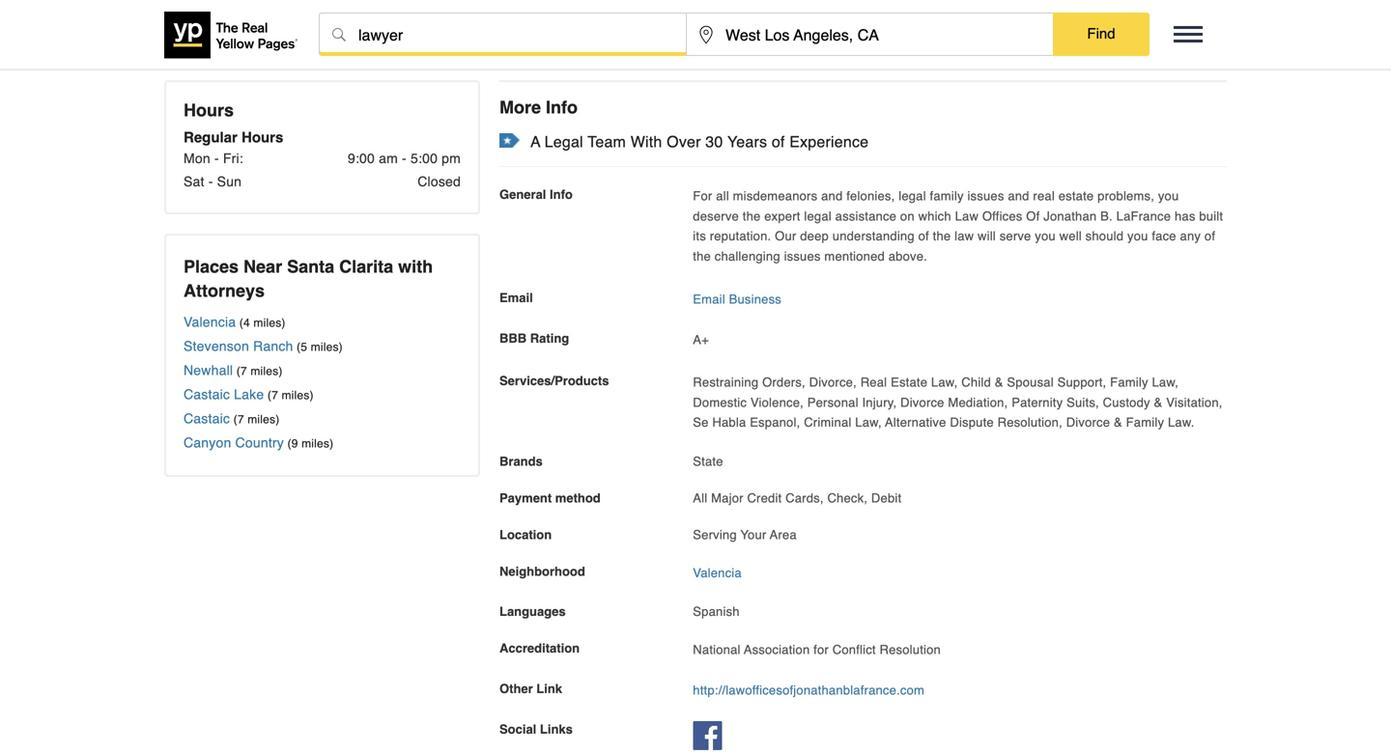 Task type: locate. For each thing, give the bounding box(es) containing it.
1 horizontal spatial email
[[693, 293, 726, 307]]

team
[[588, 133, 626, 151]]

family up 'custody'
[[1111, 375, 1149, 390]]

association
[[744, 643, 810, 658]]

issues down deep
[[784, 249, 821, 264]]

, left criminal
[[797, 416, 801, 430]]

2 horizontal spatial you
[[1159, 189, 1180, 203]]

santa inside places near santa clarita with attorneys
[[287, 257, 335, 277]]

all
[[716, 189, 730, 203], [693, 491, 708, 506]]

25060
[[215, 13, 250, 28]]

valencia for valencia
[[693, 566, 742, 581]]

1 horizontal spatial and
[[1008, 189, 1030, 203]]

of right any
[[1205, 229, 1216, 244]]

hours up regular at left top
[[184, 101, 234, 120]]

castaic up castaic link
[[184, 387, 230, 403]]

0 horizontal spatial the
[[693, 249, 711, 264]]

email
[[500, 291, 533, 306], [693, 293, 726, 307]]

legal up deep
[[805, 209, 832, 224]]

(7 up canyon country link
[[234, 413, 244, 427]]

bbb rating
[[500, 331, 569, 346]]

valencia link up stevenson
[[184, 315, 236, 330]]

castaic
[[184, 387, 230, 403], [184, 411, 230, 427]]

ranch
[[253, 339, 293, 354]]

1 vertical spatial info
[[550, 188, 573, 202]]

law
[[955, 229, 974, 244]]

well
[[1060, 229, 1082, 244]]

valencia (4 miles) stevenson ranch (5 miles) newhall (7 miles) castaic lake (7 miles) castaic (7 miles) canyon country (9 miles)
[[184, 315, 343, 451]]

divorce down 'suits'
[[1067, 416, 1111, 430]]

divorce up personal
[[810, 375, 854, 390]]

social
[[500, 723, 537, 737]]

0 vertical spatial legal
[[899, 189, 927, 203]]

credit
[[748, 491, 782, 506]]

& right child
[[995, 375, 1004, 390]]

on
[[901, 209, 915, 224]]

- left fri:
[[214, 151, 219, 166]]

conflict
[[833, 643, 876, 658]]

legal up on at top
[[899, 189, 927, 203]]

1 vertical spatial issues
[[784, 249, 821, 264]]

0 horizontal spatial valencia link
[[184, 315, 236, 330]]

2 vertical spatial &
[[1114, 416, 1123, 430]]

valencia down serving
[[693, 566, 742, 581]]

estate
[[891, 375, 928, 390]]

stanford
[[298, 13, 346, 28]]

our
[[775, 229, 797, 244]]

serving
[[693, 528, 737, 543]]

espanol
[[750, 416, 797, 430]]

(7 up lake
[[237, 365, 247, 378]]

, down the injury at the right
[[879, 416, 882, 430]]

& right 'custody'
[[1155, 396, 1163, 410]]

accreditation
[[500, 642, 580, 656]]

1 vertical spatial family
[[1127, 416, 1165, 430]]

payment
[[500, 491, 552, 506]]

all inside for all misdemeanors and felonies, legal family issues and real estate problems, you deserve the expert legal assistance on which law offices of jonathan b. lafrance has built its reputation. our deep understanding of the law will serve you well should you face any of the challenging issues mentioned above.
[[716, 189, 730, 203]]

1 horizontal spatial valencia
[[693, 566, 742, 581]]

near
[[244, 257, 282, 277]]

2 vertical spatial the
[[693, 249, 711, 264]]

0 horizontal spatial santa
[[215, 29, 247, 43]]

0 horizontal spatial -
[[208, 174, 213, 189]]

violence
[[751, 396, 800, 410]]

divorce up alternative
[[901, 396, 945, 410]]

alternative
[[886, 416, 947, 430]]

email up a+ link
[[693, 293, 726, 307]]

fri:
[[223, 151, 243, 166]]

divorce
[[810, 375, 854, 390], [901, 396, 945, 410], [1067, 416, 1111, 430]]

& down 'custody'
[[1114, 416, 1123, 430]]

should
[[1086, 229, 1124, 244]]

social links
[[500, 723, 573, 737]]

lake
[[234, 387, 264, 403]]

2 castaic from the top
[[184, 411, 230, 427]]

links
[[540, 723, 573, 737]]

of down the which
[[919, 229, 930, 244]]

1 vertical spatial resolution
[[880, 643, 941, 658]]

method
[[556, 491, 601, 506]]

state
[[693, 455, 724, 469]]

1 horizontal spatial of
[[919, 229, 930, 244]]

, up criminal
[[802, 375, 806, 390]]

which
[[919, 209, 952, 224]]

1 vertical spatial valencia
[[693, 566, 742, 581]]

the
[[743, 209, 761, 224], [933, 229, 951, 244], [693, 249, 711, 264]]

regular hours
[[184, 129, 284, 146]]

1 vertical spatial the
[[933, 229, 951, 244]]

family down 'custody'
[[1127, 416, 1165, 430]]

the down the which
[[933, 229, 951, 244]]

0 horizontal spatial hours
[[184, 101, 234, 120]]

legal
[[545, 133, 584, 151]]

9:00
[[348, 151, 375, 166]]

2 and from the left
[[1008, 189, 1030, 203]]

0 horizontal spatial legal
[[805, 209, 832, 224]]

serve
[[1000, 229, 1032, 244]]

personal
[[808, 396, 859, 410]]

the real yellow pages logo image
[[164, 12, 300, 59]]

years
[[728, 133, 768, 151]]

resolution inside restraining orders , divorce , real estate law , child & spousal support , family law , domestic violence , personal injury , divorce mediation , paternity suits , custody & visitation , se habla espanol , criminal law , alternative dispute resolution , divorce & family law .
[[998, 416, 1059, 430]]

- for 9:00 am - 5:00 pm
[[214, 151, 219, 166]]

problems,
[[1098, 189, 1155, 203]]

1 vertical spatial divorce
[[901, 396, 945, 410]]

a
[[531, 133, 541, 151]]

1 vertical spatial valencia link
[[693, 566, 742, 581]]

am
[[379, 151, 398, 166]]

the up reputation.
[[743, 209, 761, 224]]

family
[[1111, 375, 1149, 390], [1127, 416, 1165, 430]]

debit
[[872, 491, 902, 506]]

0 vertical spatial issues
[[968, 189, 1005, 203]]

- right sat
[[208, 174, 213, 189]]

info
[[546, 98, 578, 117], [550, 188, 573, 202]]

miles) up ranch
[[254, 317, 286, 330]]

(7 right lake
[[268, 389, 278, 403]]

castaic link
[[184, 411, 230, 427]]

0 horizontal spatial and
[[822, 189, 843, 203]]

2 horizontal spatial of
[[1205, 229, 1216, 244]]

with
[[398, 257, 433, 277]]

real
[[1034, 189, 1055, 203]]

0 vertical spatial valencia
[[184, 315, 236, 330]]

1 horizontal spatial valencia link
[[693, 566, 742, 581]]

,
[[802, 375, 806, 390], [854, 375, 857, 390], [955, 375, 958, 390], [1103, 375, 1107, 390], [1176, 375, 1179, 390], [800, 396, 804, 410], [894, 396, 897, 410], [1005, 396, 1008, 410], [1096, 396, 1100, 410], [1219, 396, 1223, 410], [797, 416, 801, 430], [879, 416, 882, 430], [1059, 416, 1063, 430]]

- right am on the left top
[[402, 151, 407, 166]]

, up 'custody'
[[1103, 375, 1107, 390]]

above.
[[889, 249, 928, 264]]

you down lafrance
[[1128, 229, 1149, 244]]

(4
[[240, 317, 250, 330]]

2 horizontal spatial &
[[1155, 396, 1163, 410]]

1 horizontal spatial hours
[[242, 129, 284, 146]]

1 horizontal spatial santa
[[287, 257, 335, 277]]

and up of
[[1008, 189, 1030, 203]]

orders
[[763, 375, 802, 390]]

1 castaic from the top
[[184, 387, 230, 403]]

, down 'estate'
[[894, 396, 897, 410]]

habla
[[713, 416, 747, 430]]

resolution right the conflict
[[880, 643, 941, 658]]

2 horizontal spatial divorce
[[1067, 416, 1111, 430]]

0 horizontal spatial resolution
[[880, 643, 941, 658]]

1 horizontal spatial legal
[[899, 189, 927, 203]]

0 vertical spatial resolution
[[998, 416, 1059, 430]]

1 horizontal spatial resolution
[[998, 416, 1059, 430]]

resolution down paternity
[[998, 416, 1059, 430]]

email for email
[[500, 291, 533, 306]]

0 vertical spatial info
[[546, 98, 578, 117]]

and left felonies,
[[822, 189, 843, 203]]

issues up offices at the top right
[[968, 189, 1005, 203]]

-
[[214, 151, 219, 166], [402, 151, 407, 166], [208, 174, 213, 189]]

0 horizontal spatial of
[[772, 133, 785, 151]]

info for general info
[[550, 188, 573, 202]]

http://lawofficesofjonathanblafrance.com
[[693, 684, 925, 698]]

http://lawofficesofjonathanblafrance.com link
[[693, 684, 925, 698]]

hours up fri:
[[242, 129, 284, 146]]

all left major
[[693, 491, 708, 506]]

you down of
[[1035, 229, 1056, 244]]

child
[[962, 375, 992, 390]]

0 vertical spatial santa
[[215, 29, 247, 43]]

a+
[[693, 333, 709, 347]]

resolution
[[998, 416, 1059, 430], [880, 643, 941, 658]]

1 horizontal spatial all
[[716, 189, 730, 203]]

, down orders
[[800, 396, 804, 410]]

0 vertical spatial hours
[[184, 101, 234, 120]]

santa
[[215, 29, 247, 43], [287, 257, 335, 277]]

santa right near
[[287, 257, 335, 277]]

, down paternity
[[1059, 416, 1063, 430]]

1 vertical spatial all
[[693, 491, 708, 506]]

bbb
[[500, 331, 527, 346]]

1 vertical spatial castaic
[[184, 411, 230, 427]]

1 horizontal spatial -
[[214, 151, 219, 166]]

0 vertical spatial the
[[743, 209, 761, 224]]

services/products
[[500, 374, 609, 389]]

the down its
[[693, 249, 711, 264]]

1 vertical spatial hours
[[242, 129, 284, 146]]

0 horizontal spatial valencia
[[184, 315, 236, 330]]

info up legal
[[546, 98, 578, 117]]

0 vertical spatial castaic
[[184, 387, 230, 403]]

you up has
[[1159, 189, 1180, 203]]

0 horizontal spatial &
[[995, 375, 1004, 390]]

law up 'law'
[[955, 209, 979, 224]]

area
[[770, 528, 797, 543]]

miles) right (5
[[311, 341, 343, 354]]

mediation
[[949, 396, 1005, 410]]

castaic up the canyon
[[184, 411, 230, 427]]

0 horizontal spatial issues
[[784, 249, 821, 264]]

clarita
[[339, 257, 393, 277]]

valencia up stevenson
[[184, 315, 236, 330]]

valencia inside valencia (4 miles) stevenson ranch (5 miles) newhall (7 miles) castaic lake (7 miles) castaic (7 miles) canyon country (9 miles)
[[184, 315, 236, 330]]

law left child
[[932, 375, 955, 390]]

santa down 25060
[[215, 29, 247, 43]]

over
[[667, 133, 701, 151]]

canyon
[[184, 435, 231, 451]]

closed
[[418, 174, 461, 189]]

dispute
[[950, 416, 994, 430]]

hours
[[184, 101, 234, 120], [242, 129, 284, 146]]

0 vertical spatial all
[[716, 189, 730, 203]]

0 horizontal spatial email
[[500, 291, 533, 306]]

of right 'years'
[[772, 133, 785, 151]]

1 vertical spatial legal
[[805, 209, 832, 224]]

injury
[[863, 396, 894, 410]]

all right the for
[[716, 189, 730, 203]]

0 vertical spatial &
[[995, 375, 1004, 390]]

find button
[[1053, 13, 1150, 55]]

santa inside 25060 avenue stanford santa clarita, ca 91355
[[215, 29, 247, 43]]

email up bbb
[[500, 291, 533, 306]]

0 vertical spatial divorce
[[810, 375, 854, 390]]

valencia link down serving
[[693, 566, 742, 581]]

info right general
[[550, 188, 573, 202]]

misdemeanors
[[733, 189, 818, 203]]

law down visitation
[[1168, 416, 1192, 430]]

1 vertical spatial santa
[[287, 257, 335, 277]]



Task type: describe. For each thing, give the bounding box(es) containing it.
support
[[1058, 375, 1103, 390]]

2 vertical spatial divorce
[[1067, 416, 1111, 430]]

spousal
[[1008, 375, 1054, 390]]

real
[[861, 375, 888, 390]]

Where? text field
[[687, 14, 1053, 56]]

pm
[[442, 151, 461, 166]]

0 horizontal spatial you
[[1035, 229, 1056, 244]]

0 horizontal spatial divorce
[[810, 375, 854, 390]]

national
[[693, 643, 741, 658]]

avenue
[[253, 13, 295, 28]]

1 and from the left
[[822, 189, 843, 203]]

clarita,
[[251, 29, 291, 43]]

for
[[693, 189, 713, 203]]

built
[[1200, 209, 1224, 224]]

attorneys
[[184, 281, 265, 301]]

will
[[978, 229, 996, 244]]

challenging
[[715, 249, 781, 264]]

2 vertical spatial (7
[[234, 413, 244, 427]]

jonathan
[[1044, 209, 1097, 224]]

sat
[[184, 174, 205, 189]]

national association for conflict resolution
[[693, 643, 941, 658]]

has
[[1175, 209, 1196, 224]]

country
[[235, 435, 284, 451]]

0 vertical spatial (7
[[237, 365, 247, 378]]

0 horizontal spatial all
[[693, 491, 708, 506]]

offices
[[983, 209, 1023, 224]]

law down the injury at the right
[[856, 416, 879, 430]]

1 horizontal spatial issues
[[968, 189, 1005, 203]]

, left child
[[955, 375, 958, 390]]

email for email business
[[693, 293, 726, 307]]

a legal team with over 30 years of experience
[[531, 133, 869, 151]]

info for more info
[[546, 98, 578, 117]]

its
[[693, 229, 706, 244]]

cards,
[[786, 491, 824, 506]]

major
[[711, 491, 744, 506]]

rating
[[530, 331, 569, 346]]

any
[[1181, 229, 1201, 244]]

other link
[[500, 682, 563, 697]]

mentioned
[[825, 249, 885, 264]]

paternity
[[1012, 396, 1063, 410]]

felonies,
[[847, 189, 895, 203]]

ca
[[294, 29, 311, 43]]

Find a business text field
[[320, 14, 686, 56]]

regular
[[184, 129, 238, 146]]

b.
[[1101, 209, 1113, 224]]

restraining
[[693, 375, 759, 390]]

sat - sun
[[184, 174, 242, 189]]

0 vertical spatial valencia link
[[184, 315, 236, 330]]

places
[[184, 257, 239, 277]]

- for closed
[[208, 174, 213, 189]]

valencia for valencia (4 miles) stevenson ranch (5 miles) newhall (7 miles) castaic lake (7 miles) castaic (7 miles) canyon country (9 miles)
[[184, 315, 236, 330]]

25060 avenue stanford santa clarita, ca 91355
[[215, 13, 349, 43]]

, down the 'support'
[[1096, 396, 1100, 410]]

1 horizontal spatial divorce
[[901, 396, 945, 410]]

1 horizontal spatial you
[[1128, 229, 1149, 244]]

castaic lake link
[[184, 387, 264, 403]]

restraining orders , divorce , real estate law , child & spousal support , family law , domestic violence , personal injury , divorce mediation , paternity suits , custody & visitation , se habla espanol , criminal law , alternative dispute resolution , divorce & family law .
[[693, 375, 1223, 430]]

se
[[693, 416, 709, 430]]

, right 'custody'
[[1219, 396, 1223, 410]]

(9
[[288, 437, 298, 451]]

, left real
[[854, 375, 857, 390]]

newhall
[[184, 363, 233, 378]]

general
[[500, 188, 546, 202]]

, up visitation
[[1176, 375, 1179, 390]]

for
[[814, 643, 829, 658]]

expert
[[765, 209, 801, 224]]

find
[[1088, 25, 1116, 42]]

visitation
[[1167, 396, 1219, 410]]

experience
[[790, 133, 869, 151]]

domestic
[[693, 396, 747, 410]]

of
[[1027, 209, 1040, 224]]

canyon country link
[[184, 435, 284, 451]]

email business link
[[693, 293, 782, 307]]

suits
[[1067, 396, 1096, 410]]

check,
[[828, 491, 868, 506]]

miles) up the country
[[248, 413, 280, 427]]

(5
[[297, 341, 307, 354]]

2 horizontal spatial -
[[402, 151, 407, 166]]

law inside for all misdemeanors and felonies, legal family issues and real estate problems, you deserve the expert legal assistance on which law offices of jonathan b. lafrance has built its reputation. our deep understanding of the law will serve you well should you face any of the challenging issues mentioned above.
[[955, 209, 979, 224]]

1 vertical spatial (7
[[268, 389, 278, 403]]

, left paternity
[[1005, 396, 1008, 410]]

miles) right the (9
[[302, 437, 334, 451]]

brands
[[500, 455, 543, 469]]

1 vertical spatial &
[[1155, 396, 1163, 410]]

stevenson
[[184, 339, 249, 354]]

miles) down (5
[[282, 389, 314, 403]]

languages
[[500, 605, 566, 620]]

sun
[[217, 174, 242, 189]]

lafrance
[[1117, 209, 1172, 224]]

mon - fri:
[[184, 151, 243, 166]]

newhall link
[[184, 363, 233, 378]]

stevenson ranch link
[[184, 339, 293, 354]]

email business
[[693, 293, 782, 307]]

2 horizontal spatial the
[[933, 229, 951, 244]]

location
[[500, 528, 552, 543]]

1 horizontal spatial &
[[1114, 416, 1123, 430]]

mon
[[184, 151, 211, 166]]

a+ link
[[693, 328, 709, 353]]

law up visitation
[[1153, 375, 1176, 390]]

places near santa clarita with attorneys
[[184, 257, 433, 301]]

1 horizontal spatial the
[[743, 209, 761, 224]]

general info
[[500, 188, 573, 202]]

with
[[631, 133, 663, 151]]

more
[[500, 98, 541, 117]]

miles) down ranch
[[251, 365, 283, 378]]

reputation.
[[710, 229, 772, 244]]

estate
[[1059, 189, 1094, 203]]

0 vertical spatial family
[[1111, 375, 1149, 390]]



Task type: vqa. For each thing, say whether or not it's contained in the screenshot.
1st the Overall from the bottom of the page
no



